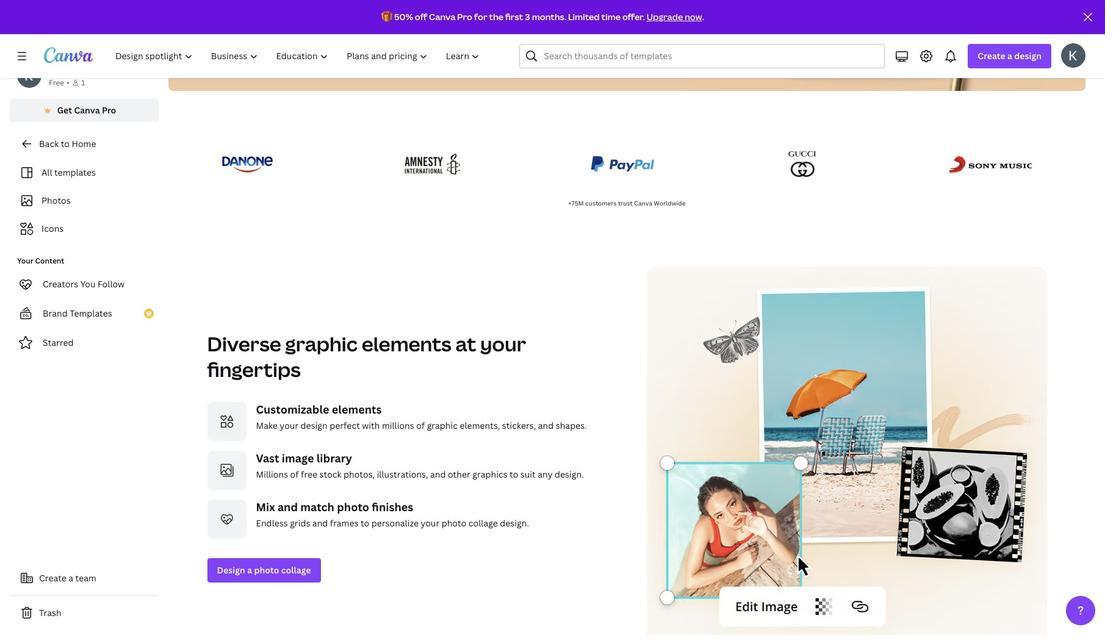 Task type: vqa. For each thing, say whether or not it's contained in the screenshot.
Switch
no



Task type: describe. For each thing, give the bounding box(es) containing it.
match
[[301, 500, 335, 514]]

+75m customers trust canva worldwide
[[569, 199, 686, 208]]

create a team button
[[10, 567, 159, 591]]

mix and match photo finishes endless grids and frames to personalize your photo collage design.
[[256, 500, 529, 529]]

team
[[75, 573, 96, 584]]

personalize
[[372, 517, 419, 529]]

photos,
[[344, 469, 375, 480]]

create a team
[[39, 573, 96, 584]]

with
[[362, 420, 380, 431]]

to inside 'mix and match photo finishes endless grids and frames to personalize your photo collage design.'
[[361, 517, 370, 529]]

design a photo collage
[[217, 564, 311, 576]]

canva for +75m
[[634, 199, 653, 208]]

vast image library millions of free stock photos, illustrations, and other graphics to suit any design.
[[256, 451, 584, 480]]

get canva pro button
[[10, 99, 159, 122]]

finishes
[[372, 500, 414, 514]]

illustrations,
[[377, 469, 428, 480]]

free
[[49, 78, 64, 88]]

make
[[256, 420, 278, 431]]

design and print custom photo collages image
[[695, 0, 1086, 91]]

and inside the vast image library millions of free stock photos, illustrations, and other graphics to suit any design.
[[430, 469, 446, 480]]

creators
[[43, 278, 78, 290]]

home
[[72, 138, 96, 150]]

design inside dropdown button
[[1015, 50, 1042, 62]]

create for create a design
[[978, 50, 1006, 62]]

trash
[[39, 607, 61, 619]]

0 horizontal spatial collage
[[281, 564, 311, 576]]

🎁
[[382, 11, 393, 23]]

months.
[[532, 11, 567, 23]]

creators you follow link
[[10, 272, 159, 297]]

any
[[538, 469, 553, 480]]

0 vertical spatial to
[[61, 138, 70, 150]]

brand templates
[[43, 308, 112, 319]]

design inside customizable elements make your design perfect with millions of graphic elements, stickers, and shapes.
[[301, 420, 328, 431]]

pro inside button
[[102, 104, 116, 116]]

starred
[[43, 337, 74, 349]]

other
[[448, 469, 471, 480]]

3
[[525, 11, 530, 23]]

your inside diverse graphic elements at your fingertips
[[480, 331, 526, 357]]

elements,
[[460, 420, 500, 431]]

of inside the vast image library millions of free stock photos, illustrations, and other graphics to suit any design.
[[290, 469, 299, 480]]

icons link
[[17, 217, 151, 241]]

all templates
[[42, 167, 96, 178]]

upgrade
[[647, 11, 683, 23]]

+75m
[[569, 199, 584, 208]]

follow
[[98, 278, 125, 290]]

your inside 'mix and match photo finishes endless grids and frames to personalize your photo collage design.'
[[421, 517, 440, 529]]

you
[[80, 278, 96, 290]]

your inside customizable elements make your design perfect with millions of graphic elements, stickers, and shapes.
[[280, 420, 299, 431]]

free
[[301, 469, 318, 480]]

brand
[[43, 308, 68, 319]]

your
[[17, 256, 33, 266]]

limited
[[568, 11, 600, 23]]

fingertips
[[207, 356, 301, 383]]

trusted by element
[[205, 142, 1050, 186]]

starred link
[[10, 331, 159, 355]]

graphics
[[473, 469, 508, 480]]

graphic inside customizable elements make your design perfect with millions of graphic elements, stickers, and shapes.
[[427, 420, 458, 431]]

creators you follow
[[43, 278, 125, 290]]

off
[[415, 11, 427, 23]]

0 vertical spatial pro
[[458, 11, 473, 23]]

create a design button
[[969, 44, 1052, 68]]

customizable
[[256, 402, 329, 417]]

paypal image
[[589, 150, 658, 179]]

millions
[[256, 469, 288, 480]]

grids
[[290, 517, 310, 529]]

1
[[81, 78, 85, 88]]

offer.
[[623, 11, 645, 23]]

for
[[474, 11, 488, 23]]

content
[[35, 256, 64, 266]]

mix and match photo finishes image
[[207, 500, 246, 539]]

1 horizontal spatial photo
[[337, 500, 369, 514]]

create for create a team
[[39, 573, 66, 584]]

back to home link
[[10, 132, 159, 156]]

create a design
[[978, 50, 1042, 62]]

and down match
[[312, 517, 328, 529]]

mix
[[256, 500, 275, 514]]



Task type: locate. For each thing, give the bounding box(es) containing it.
0 vertical spatial canva
[[429, 11, 456, 23]]

get canva pro
[[57, 104, 116, 116]]

now
[[685, 11, 703, 23]]

your
[[480, 331, 526, 357], [280, 420, 299, 431], [421, 517, 440, 529]]

0 vertical spatial of
[[416, 420, 425, 431]]

millions
[[382, 420, 414, 431]]

2 horizontal spatial to
[[510, 469, 519, 480]]

1 horizontal spatial pro
[[458, 11, 473, 23]]

1 vertical spatial your
[[280, 420, 299, 431]]

2 vertical spatial to
[[361, 517, 370, 529]]

upgrade now button
[[647, 11, 703, 23]]

all
[[42, 167, 52, 178]]

back
[[39, 138, 59, 150]]

customers
[[586, 199, 617, 208]]

graphic inside diverse graphic elements at your fingertips
[[285, 331, 358, 357]]

first
[[505, 11, 524, 23]]

a inside dropdown button
[[1008, 50, 1013, 62]]

design a photo collage link
[[207, 558, 321, 583]]

0 vertical spatial your
[[480, 331, 526, 357]]

1 horizontal spatial create
[[978, 50, 1006, 62]]

1 horizontal spatial graphic
[[427, 420, 458, 431]]

1 vertical spatial create
[[39, 573, 66, 584]]

customizable elements make your design perfect with millions of graphic elements, stickers, and shapes.
[[256, 402, 587, 431]]

0 horizontal spatial photo
[[254, 564, 279, 576]]

design down customizable at the left bottom
[[301, 420, 328, 431]]

1 horizontal spatial a
[[247, 564, 252, 576]]

1 horizontal spatial design.
[[555, 469, 584, 480]]

vast
[[256, 451, 279, 466]]

photo up 'frames' in the bottom left of the page
[[337, 500, 369, 514]]

vast image library image
[[207, 451, 246, 490]]

to right 'frames' in the bottom left of the page
[[361, 517, 370, 529]]

stickers,
[[502, 420, 536, 431]]

collage down graphics
[[469, 517, 498, 529]]

collage down grids
[[281, 564, 311, 576]]

your right at
[[480, 331, 526, 357]]

0 vertical spatial design
[[1015, 50, 1042, 62]]

elements left at
[[362, 331, 452, 357]]

a for team
[[69, 573, 73, 584]]

2 horizontal spatial photo
[[442, 517, 467, 529]]

diverse
[[207, 331, 281, 357]]

frames
[[330, 517, 359, 529]]

to right back
[[61, 138, 70, 150]]

and inside customizable elements make your design perfect with millions of graphic elements, stickers, and shapes.
[[538, 420, 554, 431]]

1 horizontal spatial of
[[416, 420, 425, 431]]

1 vertical spatial canva
[[74, 104, 100, 116]]

50%
[[394, 11, 413, 23]]

time
[[602, 11, 621, 23]]

elements
[[362, 331, 452, 357], [332, 402, 382, 417]]

1 vertical spatial graphic
[[427, 420, 458, 431]]

design. right the any
[[555, 469, 584, 480]]

back to home
[[39, 138, 96, 150]]

pro left for
[[458, 11, 473, 23]]

all templates link
[[17, 161, 151, 184]]

to inside the vast image library millions of free stock photos, illustrations, and other graphics to suit any design.
[[510, 469, 519, 480]]

and
[[538, 420, 554, 431], [430, 469, 446, 480], [278, 500, 298, 514], [312, 517, 328, 529]]

.
[[703, 11, 704, 23]]

your content
[[17, 256, 64, 266]]

at
[[456, 331, 476, 357]]

gucci image
[[785, 150, 822, 179]]

photo down other
[[442, 517, 467, 529]]

None search field
[[520, 44, 885, 68]]

diverse graphic elements at your fingertips
[[207, 331, 526, 383]]

design. inside the vast image library millions of free stock photos, illustrations, and other graphics to suit any design.
[[555, 469, 584, 480]]

and left other
[[430, 469, 446, 480]]

1 horizontal spatial your
[[421, 517, 440, 529]]

design left kendall parks image
[[1015, 50, 1042, 62]]

collage inside 'mix and match photo finishes endless grids and frames to personalize your photo collage design.'
[[469, 517, 498, 529]]

0 horizontal spatial your
[[280, 420, 299, 431]]

amnesty international image
[[402, 150, 462, 179]]

brand templates link
[[10, 302, 159, 326]]

photos
[[42, 195, 71, 206]]

canva right 'get'
[[74, 104, 100, 116]]

2 horizontal spatial canva
[[634, 199, 653, 208]]

image
[[282, 451, 314, 466]]

a
[[1008, 50, 1013, 62], [247, 564, 252, 576], [69, 573, 73, 584]]

to left suit
[[510, 469, 519, 480]]

and up grids
[[278, 500, 298, 514]]

pro
[[458, 11, 473, 23], [102, 104, 116, 116]]

0 vertical spatial design.
[[555, 469, 584, 480]]

shapes.
[[556, 420, 587, 431]]

1 horizontal spatial design
[[1015, 50, 1042, 62]]

1 vertical spatial to
[[510, 469, 519, 480]]

0 horizontal spatial of
[[290, 469, 299, 480]]

0 vertical spatial elements
[[362, 331, 452, 357]]

graphic
[[285, 331, 358, 357], [427, 420, 458, 431]]

collage
[[469, 517, 498, 529], [281, 564, 311, 576]]

worldwide
[[654, 199, 686, 208]]

pro up back to home link
[[102, 104, 116, 116]]

0 horizontal spatial pro
[[102, 104, 116, 116]]

library
[[317, 451, 352, 466]]

0 horizontal spatial design
[[301, 420, 328, 431]]

1 vertical spatial of
[[290, 469, 299, 480]]

2 horizontal spatial your
[[480, 331, 526, 357]]

and left shapes. on the right of page
[[538, 420, 554, 431]]

elements inside customizable elements make your design perfect with millions of graphic elements, stickers, and shapes.
[[332, 402, 382, 417]]

of right millions
[[416, 420, 425, 431]]

0 vertical spatial collage
[[469, 517, 498, 529]]

create inside button
[[39, 573, 66, 584]]

customizable elements image
[[207, 402, 246, 441]]

the
[[489, 11, 504, 23]]

1 vertical spatial design
[[301, 420, 328, 431]]

danone image
[[219, 150, 275, 179]]

design.
[[555, 469, 584, 480], [500, 517, 529, 529]]

0 horizontal spatial design.
[[500, 517, 529, 529]]

1 horizontal spatial collage
[[469, 517, 498, 529]]

personal
[[49, 64, 85, 76]]

top level navigation element
[[107, 44, 491, 68]]

suit
[[521, 469, 536, 480]]

a for photo
[[247, 564, 252, 576]]

1 vertical spatial collage
[[281, 564, 311, 576]]

design. down suit
[[500, 517, 529, 529]]

stock
[[320, 469, 342, 480]]

templates
[[54, 167, 96, 178]]

•
[[67, 78, 70, 88]]

trust
[[618, 199, 633, 208]]

icons
[[42, 223, 64, 234]]

1 vertical spatial pro
[[102, 104, 116, 116]]

of left free
[[290, 469, 299, 480]]

0 horizontal spatial create
[[39, 573, 66, 584]]

perfect
[[330, 420, 360, 431]]

create
[[978, 50, 1006, 62], [39, 573, 66, 584]]

1 vertical spatial photo
[[442, 517, 467, 529]]

1 vertical spatial design.
[[500, 517, 529, 529]]

canva right the off
[[429, 11, 456, 23]]

2 vertical spatial your
[[421, 517, 440, 529]]

kendall parks image
[[1062, 43, 1086, 68]]

photo right design
[[254, 564, 279, 576]]

2 vertical spatial canva
[[634, 199, 653, 208]]

photos link
[[17, 189, 151, 212]]

elements inside diverse graphic elements at your fingertips
[[362, 331, 452, 357]]

to
[[61, 138, 70, 150], [510, 469, 519, 480], [361, 517, 370, 529]]

sony music image
[[948, 150, 1035, 179]]

canva inside button
[[74, 104, 100, 116]]

get
[[57, 104, 72, 116]]

photo
[[337, 500, 369, 514], [442, 517, 467, 529], [254, 564, 279, 576]]

a for design
[[1008, 50, 1013, 62]]

your down customizable at the left bottom
[[280, 420, 299, 431]]

🎁 50% off canva pro for the first 3 months. limited time offer. upgrade now .
[[382, 11, 704, 23]]

1 vertical spatial elements
[[332, 402, 382, 417]]

1 horizontal spatial canva
[[429, 11, 456, 23]]

1 horizontal spatial to
[[361, 517, 370, 529]]

0 horizontal spatial to
[[61, 138, 70, 150]]

free •
[[49, 78, 70, 88]]

0 horizontal spatial canva
[[74, 104, 100, 116]]

of
[[416, 420, 425, 431], [290, 469, 299, 480]]

endless
[[256, 517, 288, 529]]

0 horizontal spatial a
[[69, 573, 73, 584]]

0 horizontal spatial graphic
[[285, 331, 358, 357]]

elements up perfect
[[332, 402, 382, 417]]

create inside dropdown button
[[978, 50, 1006, 62]]

a inside button
[[69, 573, 73, 584]]

0 vertical spatial graphic
[[285, 331, 358, 357]]

2 horizontal spatial a
[[1008, 50, 1013, 62]]

canva for 🎁
[[429, 11, 456, 23]]

trash link
[[10, 601, 159, 626]]

Search search field
[[544, 45, 878, 68]]

design. inside 'mix and match photo finishes endless grids and frames to personalize your photo collage design.'
[[500, 517, 529, 529]]

design
[[217, 564, 245, 576]]

0 vertical spatial photo
[[337, 500, 369, 514]]

of inside customizable elements make your design perfect with millions of graphic elements, stickers, and shapes.
[[416, 420, 425, 431]]

your right personalize
[[421, 517, 440, 529]]

canva right trust
[[634, 199, 653, 208]]

templates
[[70, 308, 112, 319]]

2 vertical spatial photo
[[254, 564, 279, 576]]

0 vertical spatial create
[[978, 50, 1006, 62]]



